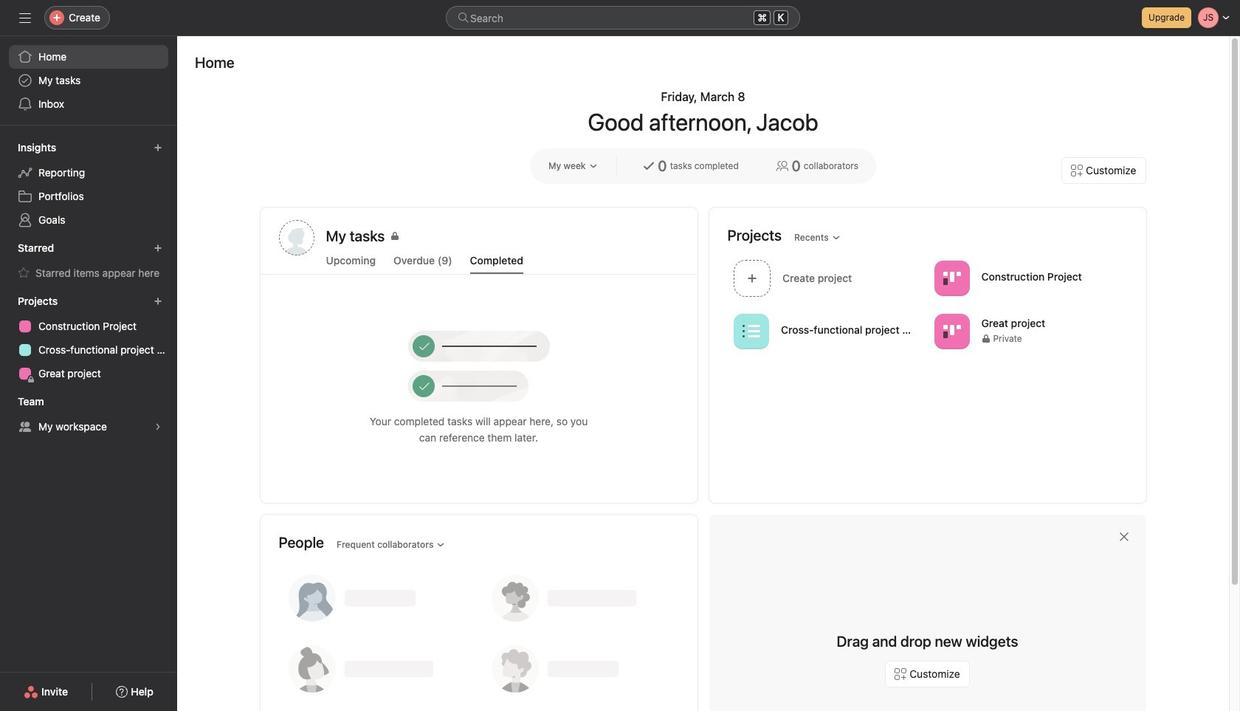 Task type: describe. For each thing, give the bounding box(es) containing it.
starred element
[[0, 235, 177, 288]]

list image
[[743, 322, 760, 340]]

Search tasks, projects, and more text field
[[446, 6, 801, 30]]

new insights image
[[154, 143, 162, 152]]

add profile photo image
[[279, 220, 314, 256]]

teams element
[[0, 388, 177, 442]]

hide sidebar image
[[19, 12, 31, 24]]

2 board image from the top
[[943, 322, 961, 340]]



Task type: locate. For each thing, give the bounding box(es) containing it.
new project or portfolio image
[[154, 297, 162, 306]]

insights element
[[0, 134, 177, 235]]

projects element
[[0, 288, 177, 388]]

1 board image from the top
[[943, 269, 961, 287]]

global element
[[0, 36, 177, 125]]

see details, my workspace image
[[154, 422, 162, 431]]

None field
[[446, 6, 801, 30]]

board image
[[943, 269, 961, 287], [943, 322, 961, 340]]

add items to starred image
[[154, 244, 162, 253]]

1 vertical spatial board image
[[943, 322, 961, 340]]

dismiss image
[[1119, 531, 1130, 543]]

0 vertical spatial board image
[[943, 269, 961, 287]]



Task type: vqa. For each thing, say whether or not it's contained in the screenshot.
board image
yes



